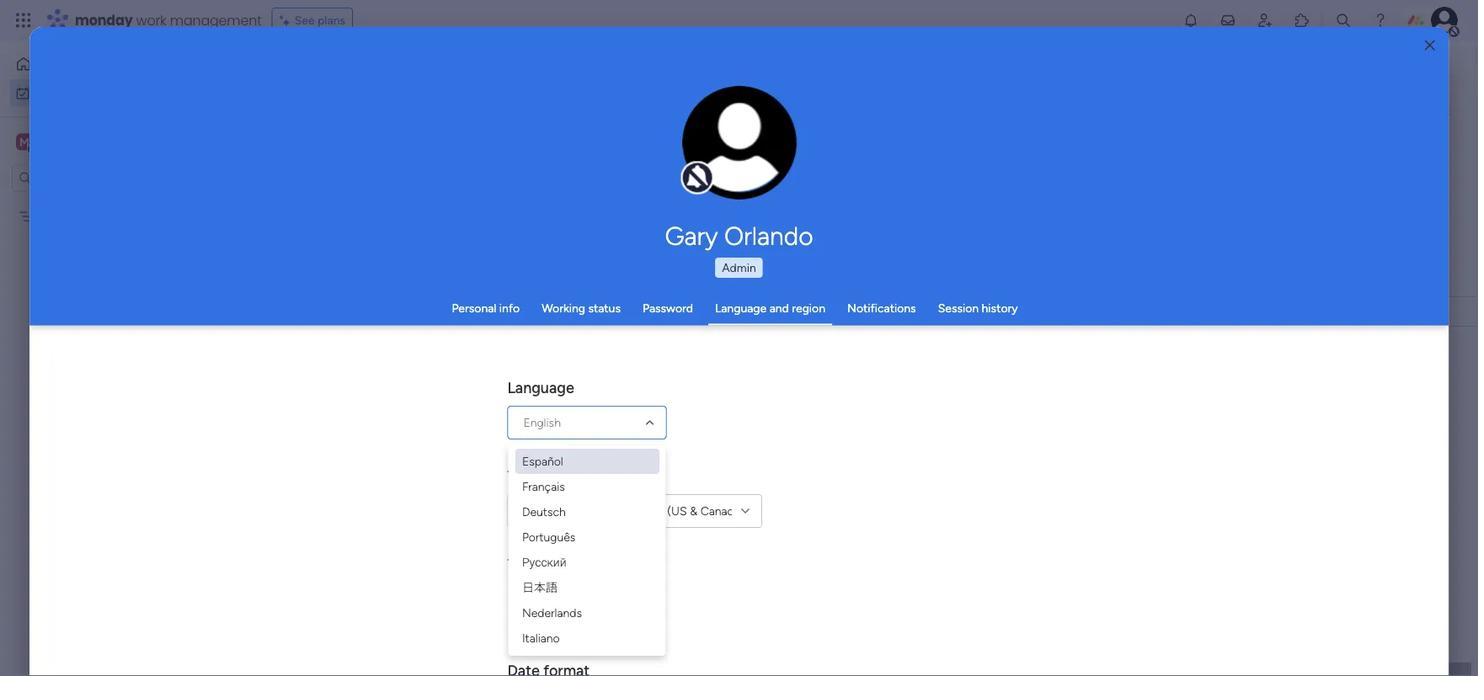 Task type: vqa. For each thing, say whether or not it's contained in the screenshot.
0 within the This week / 0 items
no



Task type: locate. For each thing, give the bounding box(es) containing it.
work right the my
[[56, 86, 82, 100]]

info
[[499, 301, 520, 315]]

05:00)
[[558, 504, 594, 518]]

time left (us
[[639, 504, 665, 518]]

notifications image
[[1183, 12, 1199, 29]]

language
[[715, 301, 767, 315], [507, 378, 574, 396]]

hours
[[548, 584, 582, 599], [551, 610, 585, 625]]

Filter dashboard by text search field
[[248, 135, 402, 162]]

language up english
[[507, 378, 574, 396]]

home button
[[10, 51, 181, 77]]

khvhg down admin
[[708, 306, 739, 320]]

session
[[938, 301, 979, 315]]

work for monday
[[136, 11, 166, 29]]

inbox image
[[1220, 12, 1236, 29]]

notifications
[[847, 301, 916, 315]]

0 horizontal spatial khvhg
[[40, 209, 71, 224]]

gary orlando image
[[1431, 7, 1458, 34]]

close image
[[1425, 39, 1435, 52]]

see
[[295, 13, 315, 27]]

khvhg down search in workspace field
[[40, 209, 71, 224]]

1 vertical spatial time
[[507, 555, 541, 573]]

this
[[905, 307, 924, 320]]

hours up nederlands
[[548, 584, 582, 599]]

0 vertical spatial hours
[[548, 584, 582, 599]]

working status
[[542, 301, 621, 315]]

1 horizontal spatial work
[[136, 11, 166, 29]]

language and region
[[715, 301, 825, 315]]

0 vertical spatial time
[[639, 504, 665, 518]]

khvhg link
[[705, 297, 861, 328]]

working
[[542, 301, 585, 315]]

gary orlando button
[[507, 221, 971, 251]]

work inside button
[[56, 86, 82, 100]]

timezone
[[507, 467, 574, 485]]

workspace
[[72, 134, 138, 150]]

password link
[[643, 301, 693, 315]]

1 vertical spatial work
[[56, 86, 82, 100]]

this month
[[905, 307, 959, 320]]

1 vertical spatial khvhg
[[708, 306, 739, 320]]

search everything image
[[1335, 12, 1352, 29]]

work
[[136, 11, 166, 29], [56, 86, 82, 100]]

help image
[[1372, 12, 1389, 29]]

work for my
[[56, 86, 82, 100]]

0 vertical spatial language
[[715, 301, 767, 315]]

1 vertical spatial language
[[507, 378, 574, 396]]

change profile picture button
[[682, 86, 797, 200]]

time
[[639, 504, 665, 518], [507, 555, 541, 573]]

gary
[[665, 221, 718, 251]]

hours right 24
[[551, 610, 585, 625]]

work right monday
[[136, 11, 166, 29]]

(gmt-
[[523, 504, 558, 518]]

admin
[[722, 261, 756, 275]]

12
[[533, 584, 545, 599]]

0 horizontal spatial time
[[507, 555, 541, 573]]

personal info link
[[452, 301, 520, 315]]

monday work management
[[75, 11, 262, 29]]

status
[[588, 301, 621, 315]]

password
[[643, 301, 693, 315]]

1 vertical spatial hours
[[551, 610, 585, 625]]

see plans button
[[272, 8, 353, 33]]

0 horizontal spatial work
[[56, 86, 82, 100]]

language left and
[[715, 301, 767, 315]]

24
[[533, 610, 548, 625]]

hours for 12 hours
[[548, 584, 582, 599]]

0 vertical spatial work
[[136, 11, 166, 29]]

option
[[0, 201, 215, 205]]

deutsch
[[522, 505, 566, 519]]

khvhg list box
[[0, 199, 215, 458]]

português
[[522, 530, 575, 544]]

format
[[545, 555, 591, 573]]

m
[[19, 135, 29, 149]]

0 horizontal spatial language
[[507, 378, 574, 396]]

canada)
[[701, 504, 744, 518]]

0 vertical spatial khvhg
[[40, 209, 71, 224]]

khvhg
[[40, 209, 71, 224], [708, 306, 739, 320]]

main workspace
[[39, 134, 138, 150]]

Search in workspace field
[[35, 168, 141, 188]]

khvhg inside list box
[[40, 209, 71, 224]]

1 horizontal spatial time
[[639, 504, 665, 518]]

time up 日本語
[[507, 555, 541, 573]]

select product image
[[15, 12, 32, 29]]

24 hours button
[[533, 608, 618, 627]]

personal
[[452, 301, 496, 315]]

1 horizontal spatial language
[[715, 301, 767, 315]]



Task type: describe. For each thing, give the bounding box(es) containing it.
home
[[39, 57, 71, 71]]

italiano
[[522, 631, 560, 645]]

nederlands
[[522, 606, 582, 620]]

français
[[522, 479, 565, 494]]

gary orlando
[[665, 221, 813, 251]]

personal info
[[452, 301, 520, 315]]

region
[[792, 301, 825, 315]]

plans
[[318, 13, 345, 27]]

hours for 24 hours
[[551, 610, 585, 625]]

notifications link
[[847, 301, 916, 315]]

my work button
[[10, 80, 181, 107]]

session history link
[[938, 301, 1018, 315]]

español
[[522, 454, 563, 468]]

language and region link
[[715, 301, 825, 315]]

language for language and region
[[715, 301, 767, 315]]

main
[[39, 134, 68, 150]]

日本語
[[522, 580, 557, 595]]

orlando
[[724, 221, 813, 251]]

change profile picture
[[704, 152, 775, 179]]

management
[[170, 11, 262, 29]]

eastern
[[597, 504, 636, 518]]

history
[[982, 301, 1018, 315]]

english
[[523, 415, 561, 430]]

monday
[[75, 11, 133, 29]]

&
[[690, 504, 698, 518]]

apps image
[[1294, 12, 1311, 29]]

board
[[768, 270, 799, 284]]

profile
[[744, 152, 775, 165]]

time format
[[507, 555, 591, 573]]

and
[[770, 301, 789, 315]]

workspace image
[[16, 133, 33, 151]]

see plans
[[295, 13, 345, 27]]

picture
[[722, 166, 757, 179]]

session history
[[938, 301, 1018, 315]]

24 hours
[[533, 610, 585, 625]]

my work
[[37, 86, 82, 100]]

language for language
[[507, 378, 574, 396]]

1 horizontal spatial khvhg
[[708, 306, 739, 320]]

working status link
[[542, 301, 621, 315]]

русский
[[522, 555, 566, 569]]

month
[[927, 307, 959, 320]]

12 hours
[[533, 584, 582, 599]]

my
[[37, 86, 53, 100]]

workspace selection element
[[16, 132, 141, 154]]

invite members image
[[1257, 12, 1274, 29]]

change
[[704, 152, 742, 165]]

(us
[[667, 504, 687, 518]]

(gmt-05:00) eastern time (us & canada)
[[523, 504, 744, 518]]

12 hours button
[[533, 582, 637, 601]]



